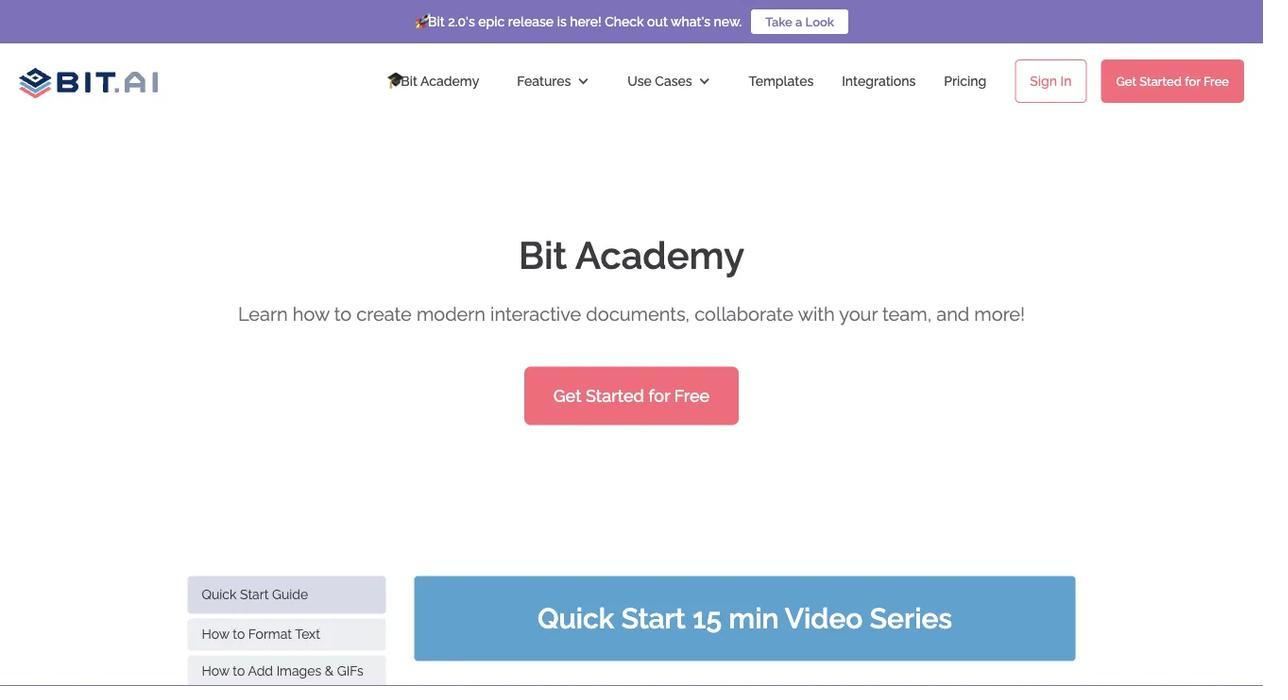 Task type: vqa. For each thing, say whether or not it's contained in the screenshot.
Start related to 15
yes



Task type: locate. For each thing, give the bounding box(es) containing it.
0 horizontal spatial dropdown toggle image
[[577, 75, 590, 88]]

🎓bit academy link
[[369, 53, 498, 110]]

0 horizontal spatial start
[[240, 588, 269, 603]]

0 vertical spatial free
[[1204, 74, 1229, 88]]

how to add images & gifs
[[202, 664, 363, 680]]

learn
[[238, 303, 288, 325]]

quick start 15 min video series
[[538, 603, 952, 636]]

quick start guide
[[202, 588, 308, 603]]

1 horizontal spatial for
[[1185, 74, 1200, 88]]

pricing
[[944, 73, 987, 89]]

get started for free link
[[1101, 60, 1244, 103], [524, 367, 739, 426]]

how left add
[[202, 664, 229, 680]]

2 dropdown toggle image from the left
[[698, 75, 711, 88]]

how
[[202, 627, 229, 643], [202, 664, 229, 680]]

navigation containing 🎓bit academy
[[369, 53, 1263, 110]]

1 horizontal spatial get
[[1116, 74, 1137, 88]]

1 vertical spatial how
[[202, 664, 229, 680]]

banner containing 🚀bit 2.0's epic release is here! check out what's new.
[[0, 0, 1263, 119]]

images
[[276, 664, 321, 680]]

academy inside banner
[[420, 73, 479, 89]]

team,
[[882, 303, 932, 325]]

0 vertical spatial get
[[1116, 74, 1137, 88]]

1 horizontal spatial started
[[1140, 74, 1182, 88]]

1 horizontal spatial dropdown toggle image
[[698, 75, 711, 88]]

navigation
[[369, 53, 1263, 110]]

1 horizontal spatial academy
[[575, 234, 745, 278]]

pricing link
[[925, 53, 1006, 110]]

0 horizontal spatial get
[[553, 386, 582, 406]]

to for how to format text
[[233, 627, 245, 643]]

2.0's
[[448, 14, 475, 29]]

1 vertical spatial for
[[648, 386, 670, 406]]

how to format text
[[202, 627, 320, 643]]

dropdown toggle image right features
[[577, 75, 590, 88]]

integrations
[[842, 73, 916, 89]]

1 vertical spatial started
[[586, 386, 644, 406]]

0 vertical spatial academy
[[420, 73, 479, 89]]

banner
[[0, 0, 1263, 119]]

0 vertical spatial started
[[1140, 74, 1182, 88]]

0 horizontal spatial get started for free
[[553, 386, 710, 406]]

start left 15
[[621, 603, 686, 636]]

start
[[240, 588, 269, 603], [621, 603, 686, 636]]

0 vertical spatial how
[[202, 627, 229, 643]]

1 vertical spatial get started for free
[[553, 386, 710, 406]]

start left guide
[[240, 588, 269, 603]]

to
[[334, 303, 352, 325], [233, 627, 245, 643], [233, 664, 245, 680]]

1 horizontal spatial get started for free link
[[1101, 60, 1244, 103]]

🎓bit
[[388, 73, 417, 89]]

dropdown toggle image right cases
[[698, 75, 711, 88]]

dropdown toggle image for use cases
[[698, 75, 711, 88]]

text
[[295, 627, 320, 643]]

0 horizontal spatial started
[[586, 386, 644, 406]]

quick inside list
[[538, 603, 614, 636]]

started inside banner
[[1140, 74, 1182, 88]]

sign in link
[[1015, 60, 1087, 103]]

academy
[[420, 73, 479, 89], [575, 234, 745, 278]]

0 horizontal spatial academy
[[420, 73, 479, 89]]

list
[[188, 577, 386, 687]]

quick start 15 min video series list
[[414, 482, 1076, 687]]

learn how to create modern interactive documents, collaborate with your team, and more!
[[238, 303, 1025, 325]]

2 how from the top
[[202, 664, 229, 680]]

check
[[605, 14, 644, 29]]

started
[[1140, 74, 1182, 88], [586, 386, 644, 406]]

0 horizontal spatial free
[[674, 386, 710, 406]]

15
[[693, 603, 722, 636]]

how left 'format'
[[202, 627, 229, 643]]

get inside banner
[[1116, 74, 1137, 88]]

dropdown toggle image inside use cases popup button
[[698, 75, 711, 88]]

take
[[765, 15, 793, 29]]

your
[[839, 303, 878, 325]]

0 horizontal spatial get started for free link
[[524, 367, 739, 426]]

academy up documents,
[[575, 234, 745, 278]]

0 vertical spatial for
[[1185, 74, 1200, 88]]

free
[[1204, 74, 1229, 88], [674, 386, 710, 406]]

create
[[356, 303, 412, 325]]

to left 'format'
[[233, 627, 245, 643]]

for
[[1185, 74, 1200, 88], [648, 386, 670, 406]]

to left add
[[233, 664, 245, 680]]

1 vertical spatial get
[[553, 386, 582, 406]]

quick
[[202, 588, 237, 603], [538, 603, 614, 636]]

take a look link
[[751, 9, 848, 34]]

1 how from the top
[[202, 627, 229, 643]]

how to format text link
[[188, 619, 386, 651]]

release
[[508, 14, 554, 29]]

2 vertical spatial to
[[233, 664, 245, 680]]

0 horizontal spatial quick
[[202, 588, 237, 603]]

1 vertical spatial to
[[233, 627, 245, 643]]

use
[[628, 73, 652, 89]]

sign
[[1030, 73, 1057, 89]]

academy for 🎓bit academy
[[420, 73, 479, 89]]

get started for free
[[1116, 74, 1229, 88], [553, 386, 710, 406]]

get
[[1116, 74, 1137, 88], [553, 386, 582, 406]]

min
[[729, 603, 779, 636]]

1 vertical spatial get started for free link
[[524, 367, 739, 426]]

🚀bit 2.0's epic release is here! check out what's new.
[[415, 14, 742, 29]]

for inside navigation
[[1185, 74, 1200, 88]]

add
[[248, 664, 273, 680]]

1 horizontal spatial quick
[[538, 603, 614, 636]]

get right in
[[1116, 74, 1137, 88]]

epic
[[478, 14, 505, 29]]

how
[[293, 303, 329, 325]]

0 vertical spatial to
[[334, 303, 352, 325]]

templates link
[[730, 53, 833, 110]]

dropdown toggle image inside features dropdown button
[[577, 75, 590, 88]]

a
[[796, 15, 802, 29]]

1 vertical spatial academy
[[575, 234, 745, 278]]

guide
[[272, 588, 308, 603]]

1 dropdown toggle image from the left
[[577, 75, 590, 88]]

dropdown toggle image
[[577, 75, 590, 88], [698, 75, 711, 88]]

academy right 🎓bit
[[420, 73, 479, 89]]

start inside list
[[621, 603, 686, 636]]

use cases button
[[609, 53, 730, 110]]

1 horizontal spatial start
[[621, 603, 686, 636]]

0 vertical spatial get started for free link
[[1101, 60, 1244, 103]]

list containing quick start guide
[[188, 577, 386, 687]]

get down interactive
[[553, 386, 582, 406]]

is
[[557, 14, 567, 29]]

1 horizontal spatial get started for free
[[1116, 74, 1229, 88]]

to right the how
[[334, 303, 352, 325]]



Task type: describe. For each thing, give the bounding box(es) containing it.
features
[[517, 73, 571, 89]]

bit academy
[[519, 234, 745, 278]]

quick start guide link
[[188, 577, 386, 615]]

look
[[805, 15, 834, 29]]

1 vertical spatial free
[[674, 386, 710, 406]]

video
[[785, 603, 863, 636]]

quick for quick start guide
[[202, 588, 237, 603]]

🚀bit
[[415, 14, 445, 29]]

academy for bit academy
[[575, 234, 745, 278]]

take a look
[[765, 15, 834, 29]]

collaborate
[[695, 303, 794, 325]]

with
[[798, 303, 835, 325]]

format
[[248, 627, 292, 643]]

quick for quick start 15 min video series
[[538, 603, 614, 636]]

integrations link
[[833, 53, 925, 110]]

bit logo image
[[19, 62, 158, 99]]

features button
[[498, 53, 609, 110]]

out
[[647, 14, 668, 29]]

and
[[936, 303, 970, 325]]

how to add images & gifs link
[[188, 656, 386, 687]]

gifs
[[337, 664, 363, 680]]

&
[[325, 664, 334, 680]]

to for how to add images & gifs
[[233, 664, 245, 680]]

in
[[1061, 73, 1072, 89]]

dropdown toggle image for features
[[577, 75, 590, 88]]

series
[[870, 603, 952, 636]]

new.
[[714, 14, 742, 29]]

how for how to format text
[[202, 627, 229, 643]]

navigation inside banner
[[369, 53, 1263, 110]]

more!
[[974, 303, 1025, 325]]

cases
[[655, 73, 692, 89]]

🎓bit academy
[[388, 73, 479, 89]]

modern
[[417, 303, 486, 325]]

bit
[[519, 234, 567, 278]]

1 horizontal spatial free
[[1204, 74, 1229, 88]]

how for how to add images & gifs
[[202, 664, 229, 680]]

sign in
[[1030, 73, 1072, 89]]

documents,
[[586, 303, 690, 325]]

what's
[[671, 14, 710, 29]]

templates
[[749, 73, 814, 89]]

start for 15
[[621, 603, 686, 636]]

0 horizontal spatial for
[[648, 386, 670, 406]]

here!
[[570, 14, 601, 29]]

0 vertical spatial get started for free
[[1116, 74, 1229, 88]]

use cases
[[628, 73, 692, 89]]

start for guide
[[240, 588, 269, 603]]

interactive
[[490, 303, 581, 325]]



